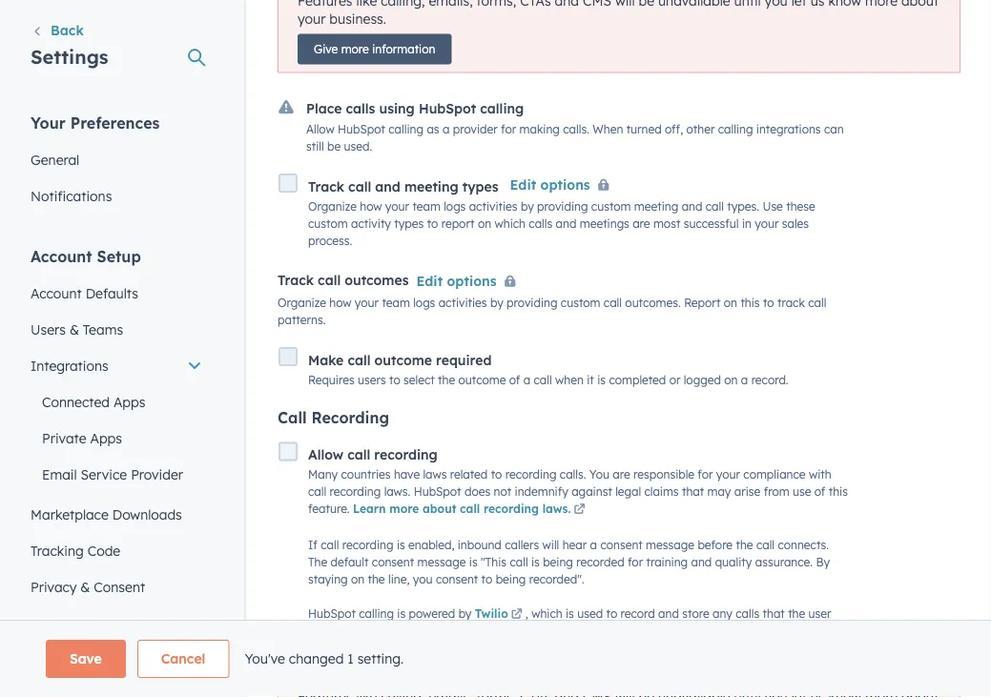 Task type: locate. For each thing, give the bounding box(es) containing it.
laws.
[[384, 485, 411, 500], [543, 503, 571, 517]]

for inside if call recording is enabled, inbound callers will hear a consent message before the call connects. the default consent message is "this call is being recorded for training and quality assurance. by staying on the line, you consent to being recorded".
[[628, 556, 643, 570]]

call left when
[[534, 373, 552, 388]]

more inside the give more information link
[[341, 43, 369, 57]]

0 horizontal spatial that
[[682, 485, 705, 500]]

organize
[[308, 200, 357, 214], [278, 296, 326, 310]]

calls
[[346, 101, 375, 117], [529, 217, 553, 231], [736, 607, 760, 621]]

edit right outcomes
[[417, 273, 443, 290]]

logs up report
[[444, 200, 466, 214]]

you
[[590, 468, 610, 483]]

organize inside organize how your team logs activities by providing custom meeting and call types. use these custom activity types to report on which calls and meetings are most successful in your sales process.
[[308, 200, 357, 214]]

edit up organize how your team logs activities by providing custom meeting and call types. use these custom activity types to report on which calls and meetings are most successful in your sales process.
[[510, 177, 537, 194]]

types inside organize how your team logs activities by providing custom meeting and call types. use these custom activity types to report on which calls and meetings are most successful in your sales process.
[[394, 217, 424, 231]]

0 vertical spatial options
[[541, 177, 591, 194]]

externally
[[308, 660, 361, 674]]

by up required
[[491, 296, 504, 310]]

more for learn more about call recording laws.
[[390, 503, 419, 517]]

providing inside organize how your team logs activities by providing custom call outcomes. report on this to track call patterns.
[[507, 296, 558, 310]]

1 vertical spatial types
[[394, 217, 424, 231]]

turned
[[627, 122, 662, 137]]

shared
[[761, 643, 798, 657]]

call right all
[[426, 626, 444, 640]]

calls inside organize how your team logs activities by providing custom meeting and call types. use these custom activity types to report on which calls and meetings are most successful in your sales process.
[[529, 217, 553, 231]]

allow up many
[[308, 447, 344, 463]]

your down track call and meeting types
[[385, 200, 409, 214]]

which right report
[[495, 217, 526, 231]]

the up the within
[[788, 607, 806, 621]]

allow inside the place calls using hubspot calling allow hubspot calling as a provider for making calls. when turned off, other calling integrations can still be used.
[[306, 122, 335, 137]]

be right still
[[327, 139, 341, 154]]

2 horizontal spatial calls
[[736, 607, 760, 621]]

custom for patterns.
[[561, 296, 601, 310]]

& inside privacy & consent link
[[80, 579, 90, 596]]

team inside organize how your team logs activities by providing custom call outcomes. report on this to track call patterns.
[[382, 296, 410, 310]]

to down "this
[[482, 573, 493, 587]]

0 horizontal spatial about
[[423, 503, 457, 517]]

0 vertical spatial &
[[70, 321, 79, 338]]

in down twilio's at the right bottom
[[591, 643, 601, 657]]

be left unavailable
[[639, 0, 655, 9]]

url
[[724, 643, 746, 657]]

hubspot.
[[308, 643, 359, 657]]

custom inside organize how your team logs activities by providing custom call outcomes. report on this to track call patterns.
[[561, 296, 601, 310]]

users.
[[445, 660, 476, 674]]

1 vertical spatial calls.
[[560, 468, 586, 483]]

for up may
[[698, 468, 713, 483]]

1 vertical spatial that
[[763, 607, 785, 621]]

2 vertical spatial for
[[628, 556, 643, 570]]

record
[[621, 607, 655, 621]]

and up activity at the top left
[[375, 178, 401, 195]]

1 horizontal spatial meeting
[[634, 200, 679, 214]]

0 vertical spatial allow
[[306, 122, 335, 137]]

0 vertical spatial edit
[[510, 177, 537, 194]]

0 vertical spatial more
[[866, 0, 898, 9]]

and up unless
[[666, 626, 687, 640]]

meeting inside organize how your team logs activities by providing custom meeting and call types. use these custom activity types to report on which calls and meetings are most successful in your sales process.
[[634, 200, 679, 214]]

1 horizontal spatial more
[[390, 503, 419, 517]]

1 horizontal spatial being
[[543, 556, 574, 570]]

feature.
[[308, 503, 350, 517]]

a right as
[[443, 122, 450, 137]]

are inside "many countries have laws related to recording calls. you are responsible for your compliance with call recording laws. hubspot does not indemnify against legal claims that may arise from use of this feature."
[[613, 468, 631, 483]]

which inside organize how your team logs activities by providing custom meeting and call types. use these custom activity types to report on which calls and meetings are most successful in your sales process.
[[495, 217, 526, 231]]

privacy & consent
[[31, 579, 145, 596]]

0 horizontal spatial can
[[425, 643, 445, 657]]

that inside , which is used to record and store any calls that the user chooses to record. all call recordings are stored on twilio's servers and can be  accessed within hubspot. recordings can only be accessed by users in your portal unless the url is shared externally by one of your users.
[[763, 607, 785, 621]]

to left track
[[763, 296, 775, 310]]

2 vertical spatial more
[[390, 503, 419, 517]]

privacy
[[31, 579, 77, 596]]

settings
[[31, 44, 108, 68]]

team inside organize how your team logs activities by providing custom meeting and call types. use these custom activity types to report on which calls and meetings are most successful in your sales process.
[[413, 200, 441, 214]]

organize how your team logs activities by providing custom call outcomes. report on this to track call patterns.
[[278, 296, 827, 327]]

1 vertical spatial about
[[423, 503, 457, 517]]

call
[[348, 178, 371, 195], [706, 200, 724, 214], [318, 272, 341, 289], [604, 296, 622, 310], [809, 296, 827, 310], [348, 352, 371, 369], [534, 373, 552, 388], [348, 447, 371, 463], [308, 485, 327, 500], [460, 503, 480, 517], [321, 538, 339, 553], [757, 538, 775, 553], [510, 556, 528, 570], [426, 626, 444, 640]]

how inside organize how your team logs activities by providing custom call outcomes. report on this to track call patterns.
[[330, 296, 352, 310]]

is inside "make call outcome required requires users to select the outcome of a call when it is completed or logged on a record."
[[598, 373, 606, 388]]

code
[[88, 543, 120, 559]]

meeting up most
[[634, 200, 679, 214]]

0 vertical spatial in
[[742, 217, 752, 231]]

on inside organize how your team logs activities by providing custom call outcomes. report on this to track call patterns.
[[724, 296, 738, 310]]

consent up line,
[[372, 556, 414, 570]]

1 vertical spatial of
[[815, 485, 826, 500]]

in
[[742, 217, 752, 231], [591, 643, 601, 657]]

more inside the learn more about call recording laws. link
[[390, 503, 419, 517]]

2 vertical spatial consent
[[436, 573, 478, 587]]

edit options down report
[[417, 273, 497, 290]]

0 vertical spatial providing
[[537, 200, 588, 214]]

custom up process.
[[308, 217, 348, 231]]

to inside if call recording is enabled, inbound callers will hear a consent message before the call connects. the default consent message is "this call is being recorded for training and quality assurance. by staying on the line, you consent to being recorded".
[[482, 573, 493, 587]]

by left one
[[364, 660, 377, 674]]

link opens in a new window image for twilio
[[511, 607, 523, 624]]

0 horizontal spatial edit options
[[417, 273, 497, 290]]

call inside "many countries have laws related to recording calls. you are responsible for your compliance with call recording laws. hubspot does not indemnify against legal claims that may arise from use of this feature."
[[308, 485, 327, 500]]

0 vertical spatial that
[[682, 485, 705, 500]]

back
[[51, 22, 84, 39]]

1 vertical spatial edit options
[[417, 273, 497, 290]]

are left most
[[633, 217, 650, 231]]

message down enabled,
[[418, 556, 466, 570]]

0 horizontal spatial calls
[[346, 101, 375, 117]]

track for track call and meeting types
[[308, 178, 345, 195]]

used.
[[344, 139, 372, 154]]

account up users
[[31, 285, 82, 302]]

0 horizontal spatial this
[[741, 296, 760, 310]]

1 horizontal spatial about
[[902, 0, 939, 9]]

recording inside if call recording is enabled, inbound callers will hear a consent message before the call connects. the default consent message is "this call is being recorded for training and quality assurance. by staying on the line, you consent to being recorded".
[[342, 538, 394, 553]]

0 vertical spatial record.
[[752, 373, 789, 388]]

0 horizontal spatial being
[[496, 573, 526, 587]]

1 vertical spatial apps
[[90, 430, 122, 447]]

0 horizontal spatial logs
[[414, 296, 436, 310]]

0 vertical spatial account
[[31, 247, 92, 266]]

1 horizontal spatial outcome
[[459, 373, 506, 388]]

and inside features like calling, emails, forms, ctas and cms will be unavailable until you let us know more about your business.
[[555, 0, 579, 9]]

custom left outcomes.
[[561, 296, 601, 310]]

1 horizontal spatial in
[[742, 217, 752, 231]]

0 vertical spatial about
[[902, 0, 939, 9]]

team down outcomes
[[382, 296, 410, 310]]

calls. left when
[[563, 122, 590, 137]]

on inside , which is used to record and store any calls that the user chooses to record. all call recordings are stored on twilio's servers and can be  accessed within hubspot. recordings can only be accessed by users in your portal unless the url is shared externally by one of your users.
[[566, 626, 579, 640]]

can right integrations
[[825, 122, 844, 137]]

place calls using hubspot calling allow hubspot calling as a provider for making calls. when turned off, other calling integrations can still be used.
[[306, 101, 844, 154]]

which inside , which is used to record and store any calls that the user chooses to record. all call recordings are stored on twilio's servers and can be  accessed within hubspot. recordings can only be accessed by users in your portal unless the url is shared externally by one of your users.
[[532, 607, 563, 621]]

custom for types
[[592, 200, 631, 214]]

track call outcomes
[[278, 272, 409, 289]]

unavailable
[[658, 0, 731, 9]]

apps up service
[[90, 430, 122, 447]]

0 vertical spatial outcome
[[375, 352, 432, 369]]

call down many
[[308, 485, 327, 500]]

record. inside , which is used to record and store any calls that the user chooses to record. all call recordings are stored on twilio's servers and can be  accessed within hubspot. recordings can only be accessed by users in your portal unless the url is shared externally by one of your users.
[[370, 626, 407, 640]]

you inside features like calling, emails, forms, ctas and cms will be unavailable until you let us know more about your business.
[[765, 0, 788, 9]]

unless
[[667, 643, 700, 657]]

2 horizontal spatial for
[[698, 468, 713, 483]]

1 horizontal spatial types
[[463, 178, 499, 195]]

calls left using
[[346, 101, 375, 117]]

2 vertical spatial custom
[[561, 296, 601, 310]]

1 vertical spatial how
[[330, 296, 352, 310]]

outcome down required
[[459, 373, 506, 388]]

1 vertical spatial are
[[613, 468, 631, 483]]

call recording
[[278, 408, 389, 427]]

team
[[413, 200, 441, 214], [382, 296, 410, 310]]

for inside "many countries have laws related to recording calls. you are responsible for your compliance with call recording laws. hubspot does not indemnify against legal claims that may arise from use of this feature."
[[698, 468, 713, 483]]

marketplace
[[31, 506, 109, 523]]

custom up 'meetings'
[[592, 200, 631, 214]]

link opens in a new window image inside the learn more about call recording laws. link
[[574, 505, 585, 517]]

edit options button for track call outcomes
[[417, 270, 524, 294]]

providing inside organize how your team logs activities by providing custom meeting and call types. use these custom activity types to report on which calls and meetings are most successful in your sales process.
[[537, 200, 588, 214]]

how up activity at the top left
[[360, 200, 382, 214]]

laws. down indemnify
[[543, 503, 571, 517]]

0 vertical spatial organize
[[308, 200, 357, 214]]

0 horizontal spatial consent
[[372, 556, 414, 570]]

calls right any at the right bottom of the page
[[736, 607, 760, 621]]

recording up indemnify
[[506, 468, 557, 483]]

the
[[438, 373, 455, 388], [736, 538, 754, 553], [368, 573, 385, 587], [788, 607, 806, 621], [703, 643, 721, 657]]

providing
[[537, 200, 588, 214], [507, 296, 558, 310]]

apps for connected apps
[[113, 394, 146, 410]]

0 vertical spatial edit options button
[[510, 174, 617, 199]]

2 horizontal spatial of
[[815, 485, 826, 500]]

connected
[[42, 394, 110, 410]]

enabled,
[[409, 538, 455, 553]]

about down laws
[[423, 503, 457, 517]]

0 vertical spatial users
[[358, 373, 386, 388]]

account setup
[[31, 247, 141, 266]]

sales
[[782, 217, 809, 231]]

on inside organize how your team logs activities by providing custom meeting and call types. use these custom activity types to report on which calls and meetings are most successful in your sales process.
[[478, 217, 492, 231]]

1 vertical spatial calls
[[529, 217, 553, 231]]

message
[[646, 538, 695, 553], [418, 556, 466, 570]]

logs for types
[[444, 200, 466, 214]]

0 horizontal spatial of
[[403, 660, 414, 674]]

of down with
[[815, 485, 826, 500]]

1 vertical spatial more
[[341, 43, 369, 57]]

you inside if call recording is enabled, inbound callers will hear a consent message before the call connects. the default consent message is "this call is being recorded for training and quality assurance. by staying on the line, you consent to being recorded".
[[413, 573, 433, 587]]

consent up recorded
[[601, 538, 643, 553]]

logs inside organize how your team logs activities by providing custom call outcomes. report on this to track call patterns.
[[414, 296, 436, 310]]

logs up select
[[414, 296, 436, 310]]

these
[[787, 200, 816, 214]]

on inside "make call outcome required requires users to select the outcome of a call when it is completed or logged on a record."
[[725, 373, 738, 388]]

laws
[[423, 468, 447, 483]]

0 vertical spatial laws.
[[384, 485, 411, 500]]

your inside organize how your team logs activities by providing custom call outcomes. report on this to track call patterns.
[[355, 296, 379, 310]]

will right cms
[[615, 0, 635, 9]]

service
[[81, 466, 127, 483]]

apps inside "link"
[[113, 394, 146, 410]]

types right activity at the top left
[[394, 217, 424, 231]]

to inside organize how your team logs activities by providing custom call outcomes. report on this to track call patterns.
[[763, 296, 775, 310]]

0 vertical spatial activities
[[469, 200, 518, 214]]

consent
[[601, 538, 643, 553], [372, 556, 414, 570], [436, 573, 478, 587]]

activities
[[469, 200, 518, 214], [439, 296, 487, 310]]

2 vertical spatial are
[[508, 626, 525, 640]]

calls left 'meetings'
[[529, 217, 553, 231]]

cancel
[[161, 651, 206, 668]]

0 vertical spatial message
[[646, 538, 695, 553]]

this left track
[[741, 296, 760, 310]]

the down required
[[438, 373, 455, 388]]

which
[[495, 217, 526, 231], [532, 607, 563, 621]]

connects.
[[778, 538, 829, 553]]

private
[[42, 430, 86, 447]]

calls inside the place calls using hubspot calling allow hubspot calling as a provider for making calls. when turned off, other calling integrations can still be used.
[[346, 101, 375, 117]]

1 vertical spatial users
[[560, 643, 588, 657]]

activities inside organize how your team logs activities by providing custom meeting and call types. use these custom activity types to report on which calls and meetings are most successful in your sales process.
[[469, 200, 518, 214]]

0 horizontal spatial are
[[508, 626, 525, 640]]

related
[[450, 468, 488, 483]]

when
[[593, 122, 623, 137]]

requires
[[308, 373, 355, 388]]

0 horizontal spatial you
[[413, 573, 433, 587]]

logs inside organize how your team logs activities by providing custom meeting and call types. use these custom activity types to report on which calls and meetings are most successful in your sales process.
[[444, 200, 466, 214]]

account
[[31, 247, 92, 266], [31, 285, 82, 302]]

0 vertical spatial calls.
[[563, 122, 590, 137]]

users
[[358, 373, 386, 388], [560, 643, 588, 657]]

& right 'privacy'
[[80, 579, 90, 596]]

how inside organize how your team logs activities by providing custom meeting and call types. use these custom activity types to report on which calls and meetings are most successful in your sales process.
[[360, 200, 382, 214]]

team for patterns.
[[382, 296, 410, 310]]

being up the "recorded"."
[[543, 556, 574, 570]]

call right make
[[348, 352, 371, 369]]

1 horizontal spatial that
[[763, 607, 785, 621]]

0 vertical spatial being
[[543, 556, 574, 570]]

0 horizontal spatial will
[[543, 538, 560, 553]]

edit options for track call and meeting types
[[510, 177, 591, 194]]

more right know
[[866, 0, 898, 9]]

more right give
[[341, 43, 369, 57]]

1 vertical spatial outcome
[[459, 373, 506, 388]]

users down twilio's at the right bottom
[[560, 643, 588, 657]]

only
[[448, 643, 470, 657]]

0 horizontal spatial team
[[382, 296, 410, 310]]

activities up report
[[469, 200, 518, 214]]

patterns.
[[278, 313, 326, 327]]

teams
[[83, 321, 123, 338]]

outcome up select
[[375, 352, 432, 369]]

1 horizontal spatial how
[[360, 200, 382, 214]]

use
[[793, 485, 812, 500]]

apps for private apps
[[90, 430, 122, 447]]

are up legal
[[613, 468, 631, 483]]

give
[[314, 43, 338, 57]]

your preferences
[[31, 113, 160, 132]]

2 account from the top
[[31, 285, 82, 302]]

recording down not on the bottom of page
[[484, 503, 539, 517]]

link opens in a new window image
[[574, 503, 585, 520], [574, 505, 585, 517], [511, 607, 523, 624]]

learn more about call recording laws. link
[[353, 503, 588, 520]]

& for users
[[70, 321, 79, 338]]

completed
[[609, 373, 666, 388]]

to inside organize how your team logs activities by providing custom meeting and call types. use these custom activity types to report on which calls and meetings are most successful in your sales process.
[[427, 217, 438, 231]]

1 horizontal spatial record.
[[752, 373, 789, 388]]

0 vertical spatial which
[[495, 217, 526, 231]]

you left let at the right of page
[[765, 0, 788, 9]]

edit options button for track call and meeting types
[[510, 174, 617, 199]]

1 horizontal spatial accessed
[[730, 626, 780, 640]]

1 horizontal spatial are
[[613, 468, 631, 483]]

track down still
[[308, 178, 345, 195]]

0 vertical spatial are
[[633, 217, 650, 231]]

users right "requires"
[[358, 373, 386, 388]]

more down have on the bottom of the page
[[390, 503, 419, 517]]

edit for track call and meeting types
[[510, 177, 537, 194]]

options
[[541, 177, 591, 194], [447, 273, 497, 290]]

0 horizontal spatial which
[[495, 217, 526, 231]]

0 horizontal spatial edit
[[417, 273, 443, 290]]

& right users
[[70, 321, 79, 338]]

& for privacy
[[80, 579, 90, 596]]

indemnify
[[515, 485, 569, 500]]

of right one
[[403, 660, 414, 674]]

before
[[698, 538, 733, 553]]

options for track call and meeting types
[[541, 177, 591, 194]]

, which is used to record and store any calls that the user chooses to record. all call recordings are stored on twilio's servers and can be  accessed within hubspot. recordings can only be accessed by users in your portal unless the url is shared externally by one of your users.
[[308, 607, 832, 674]]

0 vertical spatial team
[[413, 200, 441, 214]]

& inside users & teams link
[[70, 321, 79, 338]]

options down report
[[447, 273, 497, 290]]

your up may
[[716, 468, 741, 483]]

account defaults link
[[19, 275, 214, 312]]

a inside if call recording is enabled, inbound callers will hear a consent message before the call connects. the default consent message is "this call is being recorded for training and quality assurance. by staying on the line, you consent to being recorded".
[[590, 538, 597, 553]]

recording down countries
[[330, 485, 381, 500]]

0 vertical spatial track
[[308, 178, 345, 195]]

hubspot down laws
[[414, 485, 462, 500]]

record. right "logged" on the bottom of page
[[752, 373, 789, 388]]

more inside features like calling, emails, forms, ctas and cms will be unavailable until you let us know more about your business.
[[866, 0, 898, 9]]

,
[[526, 607, 529, 621]]

calling down using
[[389, 122, 424, 137]]

organize inside organize how your team logs activities by providing custom call outcomes. report on this to track call patterns.
[[278, 296, 326, 310]]

0 vertical spatial will
[[615, 0, 635, 9]]

1 horizontal spatial this
[[829, 485, 848, 500]]

1 vertical spatial will
[[543, 538, 560, 553]]

hubspot up used.
[[338, 122, 386, 137]]

0 horizontal spatial more
[[341, 43, 369, 57]]

1 vertical spatial meeting
[[634, 200, 679, 214]]

by inside organize how your team logs activities by providing custom meeting and call types. use these custom activity types to report on which calls and meetings are most successful in your sales process.
[[521, 200, 534, 214]]

link opens in a new window image for learn more about call recording laws.
[[574, 503, 585, 520]]

edit
[[510, 177, 537, 194], [417, 273, 443, 290]]

all
[[410, 626, 423, 640]]

account setup element
[[19, 246, 214, 642]]

that up the within
[[763, 607, 785, 621]]

that left may
[[682, 485, 705, 500]]

1 vertical spatial activities
[[439, 296, 487, 310]]

make
[[308, 352, 344, 369]]

1 vertical spatial in
[[591, 643, 601, 657]]

1 horizontal spatial for
[[628, 556, 643, 570]]

1 vertical spatial allow
[[308, 447, 344, 463]]

0 vertical spatial custom
[[592, 200, 631, 214]]

meeting
[[405, 178, 459, 195], [634, 200, 679, 214]]

activities inside organize how your team logs activities by providing custom call outcomes. report on this to track call patterns.
[[439, 296, 487, 310]]

2 vertical spatial of
[[403, 660, 414, 674]]

from
[[764, 485, 790, 500]]

meeting up report
[[405, 178, 459, 195]]

this inside "many countries have laws related to recording calls. you are responsible for your compliance with call recording laws. hubspot does not indemnify against legal claims that may arise from use of this feature."
[[829, 485, 848, 500]]

report
[[442, 217, 475, 231]]

1 horizontal spatial &
[[80, 579, 90, 596]]

0 vertical spatial edit options
[[510, 177, 591, 194]]

know
[[829, 0, 862, 9]]

can down the store
[[690, 626, 710, 640]]

be down recordings
[[473, 643, 487, 657]]

providing up 'meetings'
[[537, 200, 588, 214]]

for inside the place calls using hubspot calling allow hubspot calling as a provider for making calls. when turned off, other calling integrations can still be used.
[[501, 122, 516, 137]]

1 horizontal spatial will
[[615, 0, 635, 9]]

stored
[[528, 626, 563, 640]]

message up training
[[646, 538, 695, 553]]

1 horizontal spatial calls
[[529, 217, 553, 231]]

1 horizontal spatial of
[[509, 373, 521, 388]]

how for patterns.
[[330, 296, 352, 310]]

1 horizontal spatial options
[[541, 177, 591, 194]]

accessed down link opens in a new window icon at the bottom right of page
[[490, 643, 540, 657]]

1 vertical spatial edit options button
[[417, 270, 524, 294]]

call inside organize how your team logs activities by providing custom meeting and call types. use these custom activity types to report on which calls and meetings are most successful in your sales process.
[[706, 200, 724, 214]]

1 account from the top
[[31, 247, 92, 266]]

apps down integrations button
[[113, 394, 146, 410]]

options up organize how your team logs activities by providing custom meeting and call types. use these custom activity types to report on which calls and meetings are most successful in your sales process.
[[541, 177, 591, 194]]

in inside organize how your team logs activities by providing custom meeting and call types. use these custom activity types to report on which calls and meetings are most successful in your sales process.
[[742, 217, 752, 231]]

forms,
[[477, 0, 517, 9]]

are down link opens in a new window icon at the bottom right of page
[[508, 626, 525, 640]]

1 vertical spatial you
[[413, 573, 433, 587]]

link opens in a new window image
[[511, 610, 523, 621]]

for left training
[[628, 556, 643, 570]]

1 vertical spatial laws.
[[543, 503, 571, 517]]

call up successful
[[706, 200, 724, 214]]

to inside "many countries have laws related to recording calls. you are responsible for your compliance with call recording laws. hubspot does not indemnify against legal claims that may arise from use of this feature."
[[491, 468, 502, 483]]

you right line,
[[413, 573, 433, 587]]

training
[[647, 556, 688, 570]]



Task type: describe. For each thing, give the bounding box(es) containing it.
your down twilio's at the right bottom
[[604, 643, 628, 657]]

calling,
[[381, 0, 425, 9]]

2 horizontal spatial consent
[[601, 538, 643, 553]]

a right "logged" on the bottom of page
[[741, 373, 748, 388]]

security
[[31, 615, 82, 632]]

successful
[[684, 217, 739, 231]]

quality
[[715, 556, 752, 570]]

other
[[687, 122, 715, 137]]

1 vertical spatial can
[[690, 626, 710, 640]]

making
[[520, 122, 560, 137]]

you've
[[245, 651, 285, 668]]

learn
[[353, 503, 386, 517]]

using
[[379, 101, 415, 117]]

give more information link
[[298, 35, 452, 65]]

can inside the place calls using hubspot calling allow hubspot calling as a provider for making calls. when turned off, other calling integrations can still be used.
[[825, 122, 844, 137]]

you've changed 1 setting.
[[245, 651, 404, 668]]

the up quality
[[736, 538, 754, 553]]

off,
[[665, 122, 683, 137]]

calls. inside the place calls using hubspot calling allow hubspot calling as a provider for making calls. when turned off, other calling integrations can still be used.
[[563, 122, 590, 137]]

email service provider
[[42, 466, 183, 483]]

process.
[[308, 234, 352, 249]]

save
[[70, 651, 102, 668]]

information
[[372, 43, 436, 57]]

laws. inside "many countries have laws related to recording calls. you are responsible for your compliance with call recording laws. hubspot does not indemnify against legal claims that may arise from use of this feature."
[[384, 485, 411, 500]]

responsible
[[634, 468, 695, 483]]

are inside , which is used to record and store any calls that the user chooses to record. all call recordings are stored on twilio's servers and can be  accessed within hubspot. recordings can only be accessed by users in your portal unless the url is shared externally by one of your users.
[[508, 626, 525, 640]]

general link
[[19, 142, 214, 178]]

is left used in the right bottom of the page
[[566, 607, 574, 621]]

place
[[306, 101, 342, 117]]

0 vertical spatial accessed
[[730, 626, 780, 640]]

1 horizontal spatial laws.
[[543, 503, 571, 517]]

call down does
[[460, 503, 480, 517]]

users
[[31, 321, 66, 338]]

recording up have on the bottom of the page
[[374, 447, 438, 463]]

0 vertical spatial meeting
[[405, 178, 459, 195]]

use
[[763, 200, 783, 214]]

call up activity at the top left
[[348, 178, 371, 195]]

store
[[683, 607, 710, 621]]

that inside "many countries have laws related to recording calls. you are responsible for your compliance with call recording laws. hubspot does not indemnify against legal claims that may arise from use of this feature."
[[682, 485, 705, 500]]

meetings
[[580, 217, 630, 231]]

and left 'meetings'
[[556, 217, 577, 231]]

does
[[465, 485, 491, 500]]

for for calling
[[501, 122, 516, 137]]

private apps link
[[19, 420, 214, 457]]

not
[[494, 485, 512, 500]]

this inside organize how your team logs activities by providing custom call outcomes. report on this to track call patterns.
[[741, 296, 760, 310]]

track
[[778, 296, 805, 310]]

on inside if call recording is enabled, inbound callers will hear a consent message before the call connects. the default consent message is "this call is being recorded for training and quality assurance. by staying on the line, you consent to being recorded".
[[351, 573, 365, 587]]

hubspot calling is powered by
[[308, 607, 475, 621]]

it
[[587, 373, 594, 388]]

if
[[308, 538, 318, 553]]

hubspot up as
[[419, 101, 476, 117]]

the left the url
[[703, 643, 721, 657]]

outcomes.
[[625, 296, 681, 310]]

calls inside , which is used to record and store any calls that the user chooses to record. all call recordings are stored on twilio's servers and can be  accessed within hubspot. recordings can only be accessed by users in your portal unless the url is shared externally by one of your users.
[[736, 607, 760, 621]]

preferences
[[70, 113, 160, 132]]

powered
[[409, 607, 456, 621]]

will inside features like calling, emails, forms, ctas and cms will be unavailable until you let us know more about your business.
[[615, 0, 635, 9]]

your inside "many countries have laws related to recording calls. you are responsible for your compliance with call recording laws. hubspot does not indemnify against legal claims that may arise from use of this feature."
[[716, 468, 741, 483]]

is left enabled,
[[397, 538, 405, 553]]

0 vertical spatial types
[[463, 178, 499, 195]]

call inside , which is used to record and store any calls that the user chooses to record. all call recordings are stored on twilio's servers and can be  accessed within hubspot. recordings can only be accessed by users in your portal unless the url is shared externally by one of your users.
[[426, 626, 444, 640]]

be inside features like calling, emails, forms, ctas and cms will be unavailable until you let us know more about your business.
[[639, 0, 655, 9]]

track for track call outcomes
[[278, 272, 314, 289]]

1 vertical spatial message
[[418, 556, 466, 570]]

still
[[306, 139, 324, 154]]

a inside the place calls using hubspot calling allow hubspot calling as a provider for making calls. when turned off, other calling integrations can still be used.
[[443, 122, 450, 137]]

report
[[684, 296, 721, 310]]

is down callers
[[532, 556, 540, 570]]

assurance.
[[756, 556, 813, 570]]

by
[[816, 556, 830, 570]]

1 vertical spatial accessed
[[490, 643, 540, 657]]

1 horizontal spatial consent
[[436, 573, 478, 587]]

more for give more information
[[341, 43, 369, 57]]

of inside "make call outcome required requires users to select the outcome of a call when it is completed or logged on a record."
[[509, 373, 521, 388]]

is left powered
[[397, 607, 406, 621]]

calls. inside "many countries have laws related to recording calls. you are responsible for your compliance with call recording laws. hubspot does not indemnify against legal claims that may arise from use of this feature."
[[560, 468, 586, 483]]

us
[[811, 0, 825, 9]]

to up twilio's at the right bottom
[[607, 607, 618, 621]]

users inside "make call outcome required requires users to select the outcome of a call when it is completed or logged on a record."
[[358, 373, 386, 388]]

organize for organize how your team logs activities by providing custom call outcomes. report on this to track call patterns.
[[278, 296, 326, 310]]

activities for types
[[469, 200, 518, 214]]

account for account setup
[[31, 247, 92, 266]]

privacy & consent link
[[19, 569, 214, 606]]

edit for track call outcomes
[[417, 273, 443, 290]]

twilio link
[[475, 607, 526, 624]]

call up "assurance."
[[757, 538, 775, 553]]

most
[[654, 217, 681, 231]]

logs for patterns.
[[414, 296, 436, 310]]

default
[[331, 556, 369, 570]]

changed
[[289, 651, 344, 668]]

when
[[556, 373, 584, 388]]

team for types
[[413, 200, 441, 214]]

1 vertical spatial being
[[496, 573, 526, 587]]

call down process.
[[318, 272, 341, 289]]

of inside "many countries have laws related to recording calls. you are responsible for your compliance with call recording laws. hubspot does not indemnify against legal claims that may arise from use of this feature."
[[815, 485, 826, 500]]

1 vertical spatial consent
[[372, 556, 414, 570]]

business.
[[330, 11, 387, 28]]

is right the url
[[750, 643, 758, 657]]

types.
[[728, 200, 760, 214]]

about inside the learn more about call recording laws. link
[[423, 503, 457, 517]]

"this
[[481, 556, 507, 570]]

call left outcomes.
[[604, 296, 622, 310]]

to inside "make call outcome required requires users to select the outcome of a call when it is completed or logged on a record."
[[389, 373, 401, 388]]

users inside , which is used to record and store any calls that the user chooses to record. all call recordings are stored on twilio's servers and can be  accessed within hubspot. recordings can only be accessed by users in your portal unless the url is shared externally by one of your users.
[[560, 643, 588, 657]]

recorded".
[[529, 573, 585, 587]]

tracking
[[31, 543, 84, 559]]

call right track
[[809, 296, 827, 310]]

your inside features like calling, emails, forms, ctas and cms will be unavailable until you let us know more about your business.
[[298, 11, 326, 28]]

provider
[[131, 466, 183, 483]]

and inside if call recording is enabled, inbound callers will hear a consent message before the call connects. the default consent message is "this call is being recorded for training and quality assurance. by staying on the line, you consent to being recorded".
[[691, 556, 712, 570]]

defaults
[[86, 285, 138, 302]]

activity
[[351, 217, 391, 231]]

to right chooses
[[355, 626, 367, 640]]

in inside , which is used to record and store any calls that the user chooses to record. all call recordings are stored on twilio's servers and can be  accessed within hubspot. recordings can only be accessed by users in your portal unless the url is shared externally by one of your users.
[[591, 643, 601, 657]]

and up successful
[[682, 200, 703, 214]]

against
[[572, 485, 613, 500]]

the inside "make call outcome required requires users to select the outcome of a call when it is completed or logged on a record."
[[438, 373, 455, 388]]

options for track call outcomes
[[447, 273, 497, 290]]

organize for organize how your team logs activities by providing custom meeting and call types. use these custom activity types to report on which calls and meetings are most successful in your sales process.
[[308, 200, 357, 214]]

activities for patterns.
[[439, 296, 487, 310]]

ctas
[[520, 0, 551, 9]]

save button
[[46, 640, 126, 679]]

back link
[[31, 21, 84, 43]]

any
[[713, 607, 733, 621]]

hubspot inside "many countries have laws related to recording calls. you are responsible for your compliance with call recording laws. hubspot does not indemnify against legal claims that may arise from use of this feature."
[[414, 485, 462, 500]]

features
[[298, 0, 353, 9]]

or
[[670, 373, 681, 388]]

like
[[356, 0, 377, 9]]

security link
[[19, 606, 214, 642]]

account for account defaults
[[31, 285, 82, 302]]

downloads
[[112, 506, 182, 523]]

users & teams link
[[19, 312, 214, 348]]

calling right other
[[718, 122, 753, 137]]

a left when
[[524, 373, 531, 388]]

call down callers
[[510, 556, 528, 570]]

providing for meeting
[[537, 200, 588, 214]]

is down inbound
[[469, 556, 478, 570]]

calling up provider
[[480, 101, 524, 117]]

for for related
[[698, 468, 713, 483]]

and left the store
[[659, 607, 679, 621]]

recordings
[[362, 643, 422, 657]]

as
[[427, 122, 440, 137]]

0 horizontal spatial outcome
[[375, 352, 432, 369]]

providing for call
[[507, 296, 558, 310]]

the left line,
[[368, 573, 385, 587]]

staying
[[308, 573, 348, 587]]

consent
[[94, 579, 145, 596]]

call right if
[[321, 538, 339, 553]]

how for types
[[360, 200, 382, 214]]

will inside if call recording is enabled, inbound callers will hear a consent message before the call connects. the default consent message is "this call is being recorded for training and quality assurance. by staying on the line, you consent to being recorded".
[[543, 538, 560, 553]]

1 horizontal spatial message
[[646, 538, 695, 553]]

about inside features like calling, emails, forms, ctas and cms will be unavailable until you let us know more about your business.
[[902, 0, 939, 9]]

by down stored
[[543, 643, 557, 657]]

your preferences element
[[19, 112, 214, 214]]

compliance
[[744, 468, 806, 483]]

required
[[436, 352, 492, 369]]

be inside the place calls using hubspot calling allow hubspot calling as a provider for making calls. when turned off, other calling integrations can still be used.
[[327, 139, 341, 154]]

1 vertical spatial custom
[[308, 217, 348, 231]]

hubspot up chooses
[[308, 607, 356, 621]]

2 vertical spatial can
[[425, 643, 445, 657]]

your down use
[[755, 217, 779, 231]]

of inside , which is used to record and store any calls that the user chooses to record. all call recordings are stored on twilio's servers and can be  accessed within hubspot. recordings can only be accessed by users in your portal unless the url is shared externally by one of your users.
[[403, 660, 414, 674]]

recordings
[[448, 626, 504, 640]]

email
[[42, 466, 77, 483]]

hear
[[563, 538, 587, 553]]

callers
[[505, 538, 539, 553]]

call
[[278, 408, 307, 427]]

edit options for track call outcomes
[[417, 273, 497, 290]]

tracking code
[[31, 543, 120, 559]]

are inside organize how your team logs activities by providing custom meeting and call types. use these custom activity types to report on which calls and meetings are most successful in your sales process.
[[633, 217, 650, 231]]

your left users.
[[418, 660, 442, 674]]

allow call recording
[[308, 447, 438, 463]]

organize how your team logs activities by providing custom meeting and call types. use these custom activity types to report on which calls and meetings are most successful in your sales process.
[[308, 200, 816, 249]]

calling up recordings
[[359, 607, 394, 621]]

marketplace downloads link
[[19, 497, 214, 533]]

be down any at the right bottom of the page
[[713, 626, 726, 640]]

connected apps link
[[19, 384, 214, 420]]

provider
[[453, 122, 498, 137]]

recording
[[312, 408, 389, 427]]

integrations button
[[19, 348, 214, 384]]

email service provider link
[[19, 457, 214, 493]]

users & teams
[[31, 321, 123, 338]]

emails,
[[429, 0, 473, 9]]

by inside organize how your team logs activities by providing custom call outcomes. report on this to track call patterns.
[[491, 296, 504, 310]]

record. inside "make call outcome required requires users to select the outcome of a call when it is completed or logged on a record."
[[752, 373, 789, 388]]

call up countries
[[348, 447, 371, 463]]

notifications link
[[19, 178, 214, 214]]

by up recordings
[[459, 607, 472, 621]]



Task type: vqa. For each thing, say whether or not it's contained in the screenshot.
Number
no



